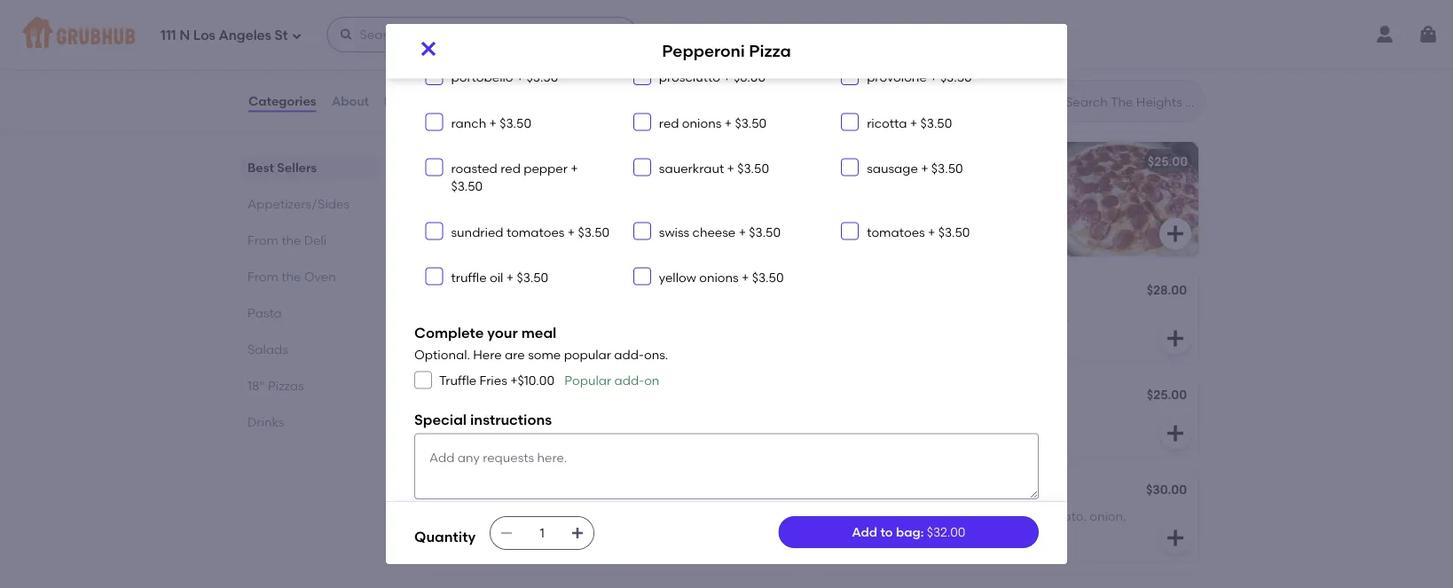 Task type: locate. For each thing, give the bounding box(es) containing it.
the inside tab
[[281, 232, 301, 248]]

salads tab
[[248, 340, 372, 358]]

sauce, for buffalo sauce, chicken, ranch, cilantro.
[[474, 414, 514, 429]]

pizzas
[[448, 100, 508, 123], [268, 378, 304, 393]]

0 vertical spatial $30.00
[[749, 282, 790, 297]]

0 vertical spatial pepperoni pizza
[[662, 41, 791, 61]]

popular add-on
[[565, 373, 660, 388]]

$3.50 up tomato sauce, mozzarella, pepperoni.
[[931, 161, 963, 176]]

2 the from the top
[[281, 269, 301, 284]]

from
[[248, 232, 278, 248], [248, 269, 278, 284]]

best sellers tab
[[248, 158, 372, 177]]

sauce, left fresh
[[875, 309, 915, 324]]

the left oven in the left of the page
[[281, 269, 301, 284]]

sauce, for tomato sauce, mozzarella, pepperoni, bacon, sausage, onion.
[[478, 309, 517, 324]]

0 vertical spatial red
[[659, 115, 679, 130]]

tomato up 'pepperoni.'
[[826, 179, 872, 194]]

truffle fries + $10.00
[[439, 373, 554, 388]]

pizza for tomato sauce, mozzarella, pepperoni.
[[892, 154, 924, 169]]

pizza for ricotta, garlic, mix of mushrooms, wild baby arugula, truffle oil.
[[480, 484, 511, 499]]

18" left 'ranch'
[[414, 100, 444, 123]]

1 horizontal spatial pepperoni
[[826, 154, 889, 169]]

0 vertical spatial buffalo
[[429, 389, 472, 404]]

sauce, inside 'tomato sauce, mozzarella, chorizo, tomato, onion, jalapeno, cilantro.'
[[875, 509, 915, 524]]

2 tomatoes from the left
[[867, 224, 925, 239]]

+ right 'ranch'
[[489, 115, 497, 130]]

sauce, for tomato sauce, fresh mozzarella, tomato.
[[875, 309, 915, 324]]

chicken
[[475, 389, 525, 404]]

1 vertical spatial pizzas
[[268, 378, 304, 393]]

mozzarella, inside tomato sauce, mozzarella, pepperoni.
[[918, 179, 986, 194]]

arugula prosciutto salad image
[[668, 0, 801, 64]]

mozzarella, down 'sausage + $3.50'
[[918, 179, 986, 194]]

Special instructions text field
[[414, 433, 1039, 499]]

tomato inside 'tomato sauce, mozzarella, chorizo, tomato, onion, jalapeno, cilantro.'
[[826, 509, 872, 524]]

tomato sauce, mozzarella
[[429, 179, 585, 194]]

1 horizontal spatial $30.00
[[1146, 482, 1187, 497]]

onions
[[682, 115, 722, 130], [699, 270, 739, 285]]

forager pizza
[[429, 484, 511, 499]]

1 horizontal spatial 18"
[[414, 100, 444, 123]]

1 vertical spatial 18"
[[248, 378, 265, 393]]

red up tomato sauce, mozzarella
[[501, 161, 521, 176]]

1 add- from the top
[[614, 348, 644, 363]]

sundried tomatoes + $3.50
[[451, 224, 610, 239]]

tomato inside tomato sauce, mozzarella, pepperoni, bacon, sausage, onion.
[[429, 309, 475, 324]]

mozzarella, for pepperoni pizza
[[918, 179, 986, 194]]

add
[[852, 525, 878, 540]]

svg image
[[1418, 24, 1439, 45], [339, 28, 354, 42], [845, 71, 855, 82], [429, 117, 440, 127], [845, 117, 855, 127], [429, 162, 440, 173], [767, 223, 789, 245], [1165, 223, 1186, 245], [845, 226, 855, 236], [637, 271, 648, 282], [1165, 328, 1186, 349], [1165, 527, 1186, 549]]

buffalo sauce, chicken, ranch, cilantro.
[[429, 414, 660, 429]]

cilantro. right the add in the bottom right of the page
[[885, 527, 934, 542]]

$3.50 down roasted
[[451, 179, 483, 194]]

0 horizontal spatial 18"
[[248, 378, 265, 393]]

red down prosciutto
[[659, 115, 679, 130]]

tomatoes down mozzarella
[[507, 224, 565, 239]]

swiss cheese + $3.50
[[659, 224, 781, 239]]

tomato for tomato sauce, mozzarella
[[429, 179, 475, 194]]

tomatoes down tomato sauce, mozzarella, pepperoni.
[[867, 224, 925, 239]]

18" pizzas down portobello
[[414, 100, 508, 123]]

chicken,
[[517, 414, 567, 429]]

1 vertical spatial cilantro.
[[885, 527, 934, 542]]

2 from from the top
[[248, 269, 278, 284]]

popular
[[565, 373, 611, 388]]

+ right fries
[[510, 373, 518, 388]]

mozzarella, up the some
[[520, 309, 589, 324]]

tomato inside tomato sauce, mozzarella, pepperoni.
[[826, 179, 872, 194]]

pizzas inside tab
[[268, 378, 304, 393]]

cheese
[[693, 224, 736, 239]]

sauce, down roasted
[[478, 179, 517, 194]]

0 horizontal spatial 18" pizzas
[[248, 378, 304, 393]]

the for oven
[[281, 269, 301, 284]]

truffle
[[451, 270, 487, 285], [482, 527, 517, 542]]

from the deli
[[248, 232, 327, 248]]

18"
[[414, 100, 444, 123], [248, 378, 265, 393]]

sauce, down sausage
[[875, 179, 915, 194]]

$3.50 right oil
[[517, 270, 548, 285]]

sauce, inside tomato sauce, mozzarella, pepperoni.
[[875, 179, 915, 194]]

pepperoni pizza
[[662, 41, 791, 61], [826, 154, 924, 169]]

from inside from the oven 'tab'
[[248, 269, 278, 284]]

tomato down the cheese
[[429, 179, 475, 194]]

pepperoni
[[662, 41, 745, 61], [826, 154, 889, 169]]

truffle left oil
[[451, 270, 487, 285]]

pizza up tomato sauce, mozzarella
[[477, 154, 509, 169]]

$3.50 down mozzarella
[[578, 224, 610, 239]]

mozzarella, up $32.00 on the right
[[918, 509, 986, 524]]

18" pizzas
[[414, 100, 508, 123], [248, 378, 304, 393]]

mozzarella, inside 'tomato sauce, mozzarella, chorizo, tomato, onion, jalapeno, cilantro.'
[[918, 509, 986, 524]]

pepperoni.
[[826, 197, 891, 212]]

0 vertical spatial the
[[281, 232, 301, 248]]

tomato up sausage,
[[429, 309, 475, 324]]

sundried
[[451, 224, 504, 239]]

tomato for tomato sauce, mozzarella, chorizo, tomato, onion, jalapeno, cilantro.
[[826, 509, 872, 524]]

sauerkraut + $3.50
[[659, 161, 769, 176]]

mozzarella
[[520, 179, 585, 194]]

$3.50 down tomato sauce, mozzarella, pepperoni.
[[938, 224, 970, 239]]

1 horizontal spatial pizzas
[[448, 100, 508, 123]]

+ up mozzarella
[[571, 161, 578, 176]]

$25.00 button
[[815, 377, 1199, 457]]

0 horizontal spatial red
[[501, 161, 521, 176]]

sauce,
[[478, 179, 517, 194], [875, 179, 915, 194], [478, 309, 517, 324], [875, 309, 915, 324], [474, 414, 514, 429], [875, 509, 915, 524]]

0 vertical spatial pizzas
[[448, 100, 508, 123]]

from up pasta on the left bottom of the page
[[248, 269, 278, 284]]

2 buffalo from the top
[[429, 414, 471, 429]]

1 vertical spatial pepperoni pizza
[[826, 154, 924, 169]]

pizza up your
[[483, 284, 515, 299]]

pasta
[[248, 305, 282, 320]]

the inside 'tab'
[[281, 269, 301, 284]]

onion.
[[486, 327, 523, 342]]

sauce, inside tomato sauce, mozzarella, pepperoni, bacon, sausage, onion.
[[478, 309, 517, 324]]

from inside from the deli tab
[[248, 232, 278, 248]]

deli
[[304, 232, 327, 248]]

of
[[543, 509, 555, 524]]

categories button
[[248, 69, 317, 133]]

sauce, up to
[[875, 509, 915, 524]]

1 vertical spatial the
[[281, 269, 301, 284]]

pizza up tomato sauce, mozzarella, pepperoni.
[[892, 154, 924, 169]]

cilantro. down on
[[611, 414, 660, 429]]

meal
[[521, 324, 557, 341]]

+ right sauce
[[940, 24, 947, 39]]

tomato left fresh
[[826, 309, 872, 324]]

are
[[505, 348, 525, 363]]

bag:
[[896, 525, 924, 540]]

add- inside complete your meal optional. here are some popular add-ons.
[[614, 348, 644, 363]]

1 vertical spatial from
[[248, 269, 278, 284]]

1 vertical spatial $30.00
[[1146, 482, 1187, 497]]

los
[[193, 28, 215, 44]]

pizza up garlic,
[[480, 484, 511, 499]]

mozzarella, right fresh
[[950, 309, 1019, 324]]

18" pizzas down salads at the left bottom of page
[[248, 378, 304, 393]]

tomato sauce, mozzarella, pepperoni.
[[826, 179, 986, 212]]

0 horizontal spatial pepperoni pizza
[[662, 41, 791, 61]]

$3.50 down red onions + $3.50 at the top
[[737, 161, 769, 176]]

sausage
[[867, 161, 918, 176]]

pepperoni pizza image
[[1066, 142, 1199, 257]]

1 horizontal spatial 18" pizzas
[[414, 100, 508, 123]]

1 vertical spatial 18" pizzas
[[248, 378, 304, 393]]

balsamic
[[520, 7, 576, 22]]

baby
[[662, 509, 693, 524]]

1 vertical spatial add-
[[614, 373, 644, 388]]

and
[[493, 7, 517, 22]]

ons.
[[644, 348, 668, 363]]

add- up popular add-on
[[614, 348, 644, 363]]

pepperoni down pineapple + $3.50
[[662, 41, 745, 61]]

from for from the deli
[[248, 232, 278, 248]]

0 vertical spatial $25.00
[[1148, 154, 1188, 169]]

some
[[528, 348, 561, 363]]

pizza up add to bag: $32.00
[[885, 484, 917, 499]]

pizza for tomato sauce, mozzarella
[[477, 154, 509, 169]]

mozzarella, for rancher pizza
[[520, 309, 589, 324]]

$25.00 inside button
[[1147, 387, 1187, 402]]

0 vertical spatial cilantro.
[[611, 414, 660, 429]]

0 vertical spatial truffle
[[451, 270, 487, 285]]

add-
[[614, 348, 644, 363], [614, 373, 644, 388]]

0 vertical spatial pepperoni
[[662, 41, 745, 61]]

1 horizontal spatial tomatoes
[[867, 224, 925, 239]]

0 horizontal spatial tomatoes
[[507, 224, 565, 239]]

add- down ons.
[[614, 373, 644, 388]]

garlic,
[[478, 509, 516, 524]]

instructions
[[470, 411, 552, 428]]

1 vertical spatial buffalo
[[429, 414, 471, 429]]

pizzas down salads at the left bottom of page
[[268, 378, 304, 393]]

$3.50 down the 'pizza sauce + $3.50'
[[940, 70, 972, 85]]

sauce, down buffalo chicken pizza
[[474, 414, 514, 429]]

sausage,
[[429, 327, 483, 342]]

$30.00 for tomato sauce, mozzarella, pepperoni, bacon, sausage, onion.
[[749, 282, 790, 297]]

1 vertical spatial $25.00
[[1147, 387, 1187, 402]]

about
[[332, 93, 369, 109]]

on
[[644, 373, 660, 388]]

onions right yellow
[[699, 270, 739, 285]]

sauerkraut
[[659, 161, 724, 176]]

pizza for tomato sauce, mozzarella, pepperoni, bacon, sausage, onion.
[[483, 284, 515, 299]]

onions up the sauerkraut at the top left of the page
[[682, 115, 722, 130]]

0 vertical spatial from
[[248, 232, 278, 248]]

categories
[[248, 93, 316, 109]]

+ down and
[[490, 24, 497, 39]]

yellow onions + $3.50
[[659, 270, 784, 285]]

0 vertical spatial onions
[[682, 115, 722, 130]]

0 horizontal spatial pepperoni
[[662, 41, 745, 61]]

pepperoni pizza down pineapple + $3.50
[[662, 41, 791, 61]]

+ right cheese
[[739, 224, 746, 239]]

pasta tab
[[248, 303, 372, 322]]

tomato up 'jalapeno,'
[[826, 509, 872, 524]]

from the deli tab
[[248, 231, 372, 249]]

1 vertical spatial onions
[[699, 270, 739, 285]]

pepperoni up 'pepperoni.'
[[826, 154, 889, 169]]

add to bag: $32.00
[[852, 525, 966, 540]]

optional.
[[414, 348, 470, 363]]

svg image
[[429, 26, 440, 36], [637, 26, 648, 36], [845, 26, 855, 36], [767, 30, 789, 51], [291, 31, 302, 41], [418, 38, 439, 59], [429, 71, 440, 82], [637, 71, 648, 82], [637, 117, 648, 127], [637, 162, 648, 173], [845, 162, 855, 173], [429, 226, 440, 236], [637, 226, 648, 236], [429, 271, 440, 282], [418, 375, 429, 385], [767, 423, 789, 444], [1165, 423, 1186, 444], [500, 526, 514, 540], [571, 526, 585, 540], [767, 527, 789, 549]]

1 vertical spatial red
[[501, 161, 521, 176]]

+ down tomato sauce, mozzarella, pepperoni.
[[928, 224, 935, 239]]

cilantro. inside 'tomato sauce, mozzarella, chorizo, tomato, onion, jalapeno, cilantro.'
[[885, 527, 934, 542]]

angeles
[[219, 28, 271, 44]]

$3.50 right portobello
[[527, 70, 558, 85]]

sauce, up onion.
[[478, 309, 517, 324]]

sauce
[[901, 24, 937, 39]]

$3.50 down provolone + $3.50
[[921, 115, 952, 130]]

1 buffalo from the top
[[429, 389, 472, 404]]

pepperoni pizza down ricotta
[[826, 154, 924, 169]]

0 vertical spatial 18" pizzas
[[414, 100, 508, 123]]

mix
[[519, 509, 540, 524]]

$25.00
[[1148, 154, 1188, 169], [1147, 387, 1187, 402]]

1 vertical spatial truffle
[[482, 527, 517, 542]]

the left deli
[[281, 232, 301, 248]]

1 horizontal spatial cilantro.
[[885, 527, 934, 542]]

from up the from the oven at the top left of the page
[[248, 232, 278, 248]]

1 from from the top
[[248, 232, 278, 248]]

$3.50 up "$6.00"
[[734, 24, 765, 39]]

1 vertical spatial pepperoni
[[826, 154, 889, 169]]

0 horizontal spatial pizzas
[[268, 378, 304, 393]]

truffle down garlic,
[[482, 527, 517, 542]]

mozzarella, for chilango pizza
[[918, 509, 986, 524]]

tomato
[[429, 179, 475, 194], [826, 179, 872, 194], [429, 309, 475, 324], [826, 309, 872, 324], [826, 509, 872, 524]]

mozzarella, inside tomato sauce, mozzarella, pepperoni, bacon, sausage, onion.
[[520, 309, 589, 324]]

0 horizontal spatial $30.00
[[749, 282, 790, 297]]

complete
[[414, 324, 484, 341]]

drinks
[[248, 414, 284, 429]]

+ left "$6.00"
[[723, 70, 731, 85]]

Input item quantity number field
[[523, 517, 562, 549]]

1 the from the top
[[281, 232, 301, 248]]

pepperoni,
[[592, 309, 657, 324]]

18" up drinks
[[248, 378, 265, 393]]

0 vertical spatial add-
[[614, 348, 644, 363]]

n
[[179, 28, 190, 44]]

pizzas down portobello
[[448, 100, 508, 123]]

+ inside 'roasted red pepper + $3.50'
[[571, 161, 578, 176]]

yellow
[[659, 270, 696, 285]]

the for deli
[[281, 232, 301, 248]]



Task type: describe. For each thing, give the bounding box(es) containing it.
ricotta, garlic, mix of mushrooms, wild baby arugula, truffle oil.
[[429, 509, 693, 542]]

arugula, prosciutto, tomatoes, parmesan and balsamic dressing. button
[[418, 0, 801, 64]]

search icon image
[[1037, 90, 1058, 112]]

red inside 'roasted red pepper + $3.50'
[[501, 161, 521, 176]]

here
[[473, 348, 502, 363]]

Search The Heights Deli and Bottle Shop search field
[[1064, 93, 1199, 110]]

$10.00
[[518, 373, 554, 388]]

arugula,
[[429, 0, 480, 4]]

+ right portobello
[[516, 70, 524, 85]]

portobello
[[451, 70, 513, 85]]

pizza for tomato sauce, mozzarella, chorizo, tomato, onion, jalapeno, cilantro.
[[885, 484, 917, 499]]

$23.00
[[750, 152, 790, 167]]

provolone + $3.50
[[867, 70, 972, 85]]

portobello + $3.50
[[451, 70, 558, 85]]

+ down swiss cheese + $3.50
[[742, 270, 749, 285]]

pickle
[[451, 24, 487, 39]]

ranch,
[[570, 414, 608, 429]]

prosciutto
[[659, 70, 720, 85]]

roasted red pepper + $3.50
[[451, 161, 578, 194]]

ricotta + $3.50
[[867, 115, 952, 130]]

truffle inside ricotta, garlic, mix of mushrooms, wild baby arugula, truffle oil.
[[482, 527, 517, 542]]

+ right pineapple
[[723, 24, 731, 39]]

$3.50 down swiss cheese + $3.50
[[752, 270, 784, 285]]

reviews
[[384, 93, 434, 109]]

+ right ricotta
[[910, 115, 918, 130]]

sauce, for tomato sauce, mozzarella
[[478, 179, 517, 194]]

onion,
[[1090, 509, 1126, 524]]

buffalo for buffalo chicken pizza
[[429, 389, 472, 404]]

appetizers/sides tab
[[248, 194, 372, 213]]

$3.50 right sauce
[[950, 24, 982, 39]]

+ right the sauerkraut at the top left of the page
[[727, 161, 735, 176]]

pizza down $10.00 on the left
[[528, 389, 560, 404]]

$3.50 inside 'roasted red pepper + $3.50'
[[451, 179, 483, 194]]

onions for red onions
[[682, 115, 722, 130]]

oil
[[490, 270, 503, 285]]

$3.50 down and
[[500, 24, 532, 39]]

tomatoes,
[[550, 0, 611, 4]]

fresh
[[918, 309, 947, 324]]

fries
[[480, 373, 507, 388]]

1 horizontal spatial pepperoni pizza
[[826, 154, 924, 169]]

cheese pizza
[[429, 154, 509, 169]]

tomato for tomato sauce, mozzarella, pepperoni, bacon, sausage, onion.
[[429, 309, 475, 324]]

chilango pizza
[[826, 484, 917, 499]]

onions for yellow onions
[[699, 270, 739, 285]]

2 add- from the top
[[614, 373, 644, 388]]

main navigation navigation
[[0, 0, 1453, 69]]

$3.50 down the portobello + $3.50
[[500, 115, 531, 130]]

tomato sauce, fresh mozzarella, tomato.
[[826, 309, 1069, 324]]

from for from the oven
[[248, 269, 278, 284]]

rancher
[[429, 284, 480, 299]]

bacon,
[[660, 309, 702, 324]]

dressing.
[[579, 7, 632, 22]]

$30.00 for tomato sauce, mozzarella, chorizo, tomato, onion, jalapeno, cilantro.
[[1146, 482, 1187, 497]]

truffle
[[439, 373, 477, 388]]

to
[[880, 525, 893, 540]]

0 vertical spatial 18"
[[414, 100, 444, 123]]

from the oven
[[248, 269, 336, 284]]

red onions + $3.50
[[659, 115, 767, 130]]

pizza up "$6.00"
[[749, 41, 791, 61]]

tomato.
[[1022, 309, 1069, 324]]

tomato sauce, mozzarella, pepperoni, bacon, sausage, onion.
[[429, 309, 702, 342]]

pickle + $3.50
[[451, 24, 532, 39]]

ricotta,
[[429, 509, 475, 524]]

pizza sauce + $3.50
[[867, 24, 982, 39]]

svg image inside main navigation "navigation"
[[291, 31, 302, 41]]

1 horizontal spatial red
[[659, 115, 679, 130]]

arugula, prosciutto, tomatoes, parmesan and balsamic dressing.
[[429, 0, 632, 22]]

18" pizzas tab
[[248, 376, 372, 395]]

$28.00
[[1147, 282, 1187, 297]]

1 tomatoes from the left
[[507, 224, 565, 239]]

roasted
[[451, 161, 498, 176]]

$3.50 right cheese
[[749, 224, 781, 239]]

tomato for tomato sauce, mozzarella, pepperoni.
[[826, 179, 872, 194]]

rancher pizza
[[429, 284, 515, 299]]

18" pizzas inside tab
[[248, 378, 304, 393]]

swiss
[[659, 224, 690, 239]]

sauce, for tomato sauce, mozzarella, chorizo, tomato, onion, jalapeno, cilantro.
[[875, 509, 915, 524]]

tomato sauce, mozzarella, chorizo, tomato, onion, jalapeno, cilantro.
[[826, 509, 1126, 542]]

18" inside 18" pizzas tab
[[248, 378, 265, 393]]

your
[[487, 324, 518, 341]]

cheese
[[429, 154, 474, 169]]

appetizers/sides
[[248, 196, 350, 211]]

parmesan
[[429, 7, 490, 22]]

0 horizontal spatial cilantro.
[[611, 414, 660, 429]]

+ right oil
[[506, 270, 514, 285]]

prosciutto + $6.00
[[659, 70, 766, 85]]

tomato,
[[1039, 509, 1087, 524]]

special instructions
[[414, 411, 552, 428]]

best
[[248, 160, 274, 175]]

truffle oil + $3.50
[[451, 270, 548, 285]]

sauce, for tomato sauce, mozzarella, pepperoni.
[[875, 179, 915, 194]]

from the oven tab
[[248, 267, 372, 286]]

special
[[414, 411, 467, 428]]

+ down mozzarella
[[568, 224, 575, 239]]

provolone
[[867, 70, 927, 85]]

sellers
[[277, 160, 317, 175]]

+ up the sauerkraut + $3.50 at the top of the page
[[725, 115, 732, 130]]

$3.50 up the "$23.00"
[[735, 115, 767, 130]]

ranch
[[451, 115, 486, 130]]

mushrooms,
[[558, 509, 632, 524]]

$32.00
[[927, 525, 966, 540]]

chorizo,
[[989, 509, 1036, 524]]

tomato for tomato sauce, fresh mozzarella, tomato.
[[826, 309, 872, 324]]

sausage + $3.50
[[867, 161, 963, 176]]

oil.
[[520, 527, 537, 542]]

oven
[[304, 269, 336, 284]]

popular
[[564, 348, 611, 363]]

arugula,
[[429, 527, 479, 542]]

about button
[[331, 69, 370, 133]]

+ right provolone
[[930, 70, 937, 85]]

forager
[[429, 484, 477, 499]]

best sellers
[[248, 160, 317, 175]]

complete your meal optional. here are some popular add-ons.
[[414, 324, 668, 363]]

reviews button
[[383, 69, 435, 133]]

111
[[161, 28, 176, 44]]

pizza
[[867, 24, 898, 39]]

st
[[275, 28, 288, 44]]

buffalo chicken pizza
[[429, 389, 560, 404]]

pepper
[[524, 161, 568, 176]]

ranch + $3.50
[[451, 115, 531, 130]]

jalapeno,
[[826, 527, 882, 542]]

buffalo for buffalo sauce, chicken, ranch, cilantro.
[[429, 414, 471, 429]]

pineapple
[[659, 24, 720, 39]]

drinks tab
[[248, 413, 372, 431]]

+ right sausage
[[921, 161, 928, 176]]

111 n los angeles st
[[161, 28, 288, 44]]



Task type: vqa. For each thing, say whether or not it's contained in the screenshot.
drink!
no



